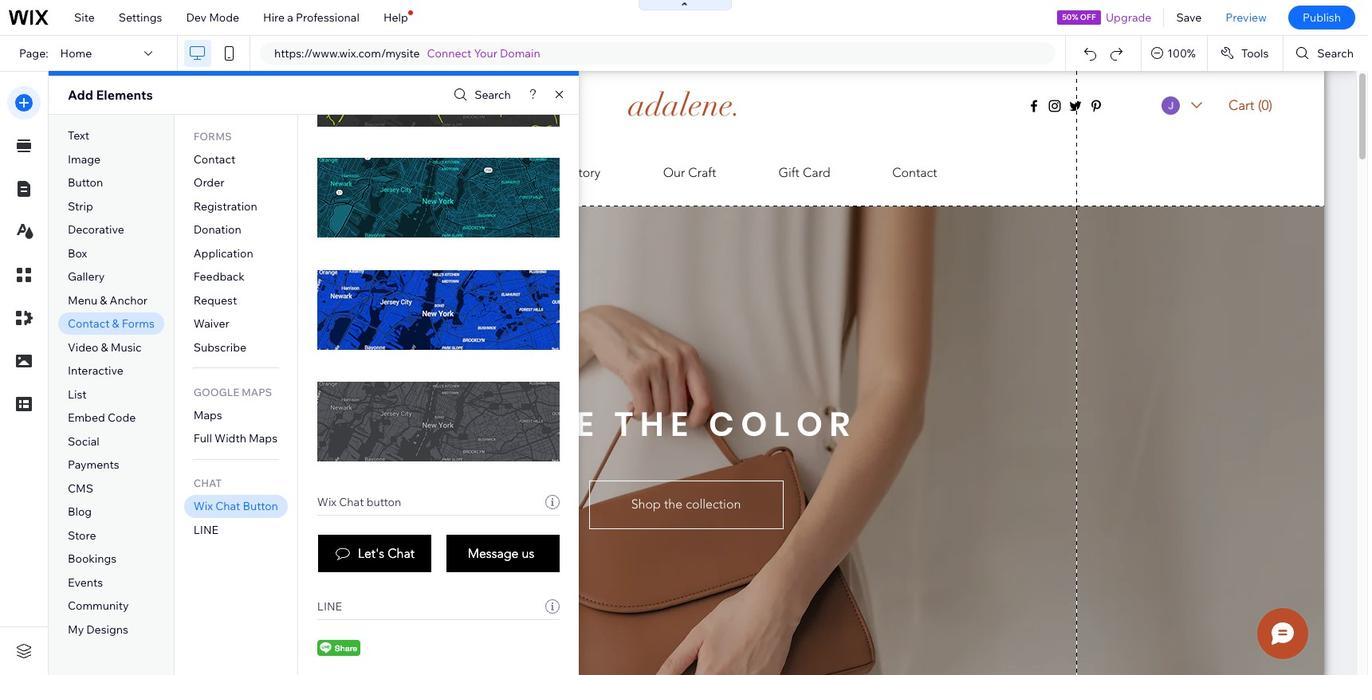 Task type: locate. For each thing, give the bounding box(es) containing it.
& right menu
[[100, 293, 107, 308]]

blog
[[68, 505, 92, 520]]

1 horizontal spatial search button
[[1284, 36, 1369, 71]]

wix down the full
[[194, 500, 213, 514]]

https://www.wix.com/mysite connect your domain
[[274, 46, 541, 61]]

maps right the google
[[242, 386, 272, 399]]

gallery
[[68, 270, 105, 284]]

0 vertical spatial line
[[194, 523, 219, 538]]

full
[[194, 432, 212, 446]]

dev mode
[[186, 10, 239, 25]]

1 vertical spatial button
[[243, 500, 278, 514]]

1 vertical spatial &
[[112, 317, 119, 331]]

0 horizontal spatial contact
[[68, 317, 110, 331]]

maps
[[242, 386, 272, 399], [194, 408, 222, 423], [249, 432, 278, 446]]

menu
[[68, 293, 97, 308]]

button
[[68, 176, 103, 190], [243, 500, 278, 514]]

contact up video
[[68, 317, 110, 331]]

subscribe
[[194, 340, 246, 355]]

community
[[68, 599, 129, 614]]

1 horizontal spatial wix
[[317, 495, 337, 510]]

request
[[194, 293, 237, 308]]

wix
[[317, 495, 337, 510], [194, 500, 213, 514]]

button down full width maps
[[243, 500, 278, 514]]

chat left the button
[[339, 495, 364, 510]]

& for menu
[[100, 293, 107, 308]]

menu & anchor
[[68, 293, 148, 308]]

1 vertical spatial line
[[317, 600, 342, 614]]

chat for wix chat button
[[216, 500, 240, 514]]

wix left the button
[[317, 495, 337, 510]]

&
[[100, 293, 107, 308], [112, 317, 119, 331], [101, 340, 108, 355]]

button
[[367, 495, 401, 510]]

1 vertical spatial search button
[[450, 83, 511, 106]]

search
[[1318, 46, 1354, 61], [475, 88, 511, 102]]

home
[[60, 46, 92, 61]]

store
[[68, 529, 96, 543]]

contact & forms
[[68, 317, 155, 331]]

50%
[[1063, 12, 1079, 22]]

search down publish
[[1318, 46, 1354, 61]]

1 vertical spatial search
[[475, 88, 511, 102]]

site
[[74, 10, 95, 25]]

strip
[[68, 199, 93, 214]]

events
[[68, 576, 103, 590]]

order
[[194, 176, 225, 190]]

chat down width
[[216, 500, 240, 514]]

0 vertical spatial forms
[[194, 130, 232, 143]]

0 vertical spatial search button
[[1284, 36, 1369, 71]]

image
[[68, 152, 101, 166]]

contact up the order at the left top
[[194, 152, 235, 166]]

forms down anchor
[[122, 317, 155, 331]]

1 vertical spatial maps
[[194, 408, 222, 423]]

0 horizontal spatial search button
[[450, 83, 511, 106]]

0 vertical spatial &
[[100, 293, 107, 308]]

preview button
[[1214, 0, 1279, 35]]

0 vertical spatial search
[[1318, 46, 1354, 61]]

button down image
[[68, 176, 103, 190]]

0 horizontal spatial line
[[194, 523, 219, 538]]

0 horizontal spatial wix
[[194, 500, 213, 514]]

help
[[384, 10, 408, 25]]

publish button
[[1289, 6, 1356, 30]]

2 vertical spatial &
[[101, 340, 108, 355]]

a
[[287, 10, 293, 25]]

forms
[[194, 130, 232, 143], [122, 317, 155, 331]]

line
[[194, 523, 219, 538], [317, 600, 342, 614]]

search button down your
[[450, 83, 511, 106]]

professional
[[296, 10, 360, 25]]

application
[[194, 246, 253, 261]]

embed
[[68, 411, 105, 425]]

contact for contact
[[194, 152, 235, 166]]

0 vertical spatial maps
[[242, 386, 272, 399]]

google
[[194, 386, 239, 399]]

0 horizontal spatial forms
[[122, 317, 155, 331]]

1 vertical spatial contact
[[68, 317, 110, 331]]

hire a professional
[[263, 10, 360, 25]]

social
[[68, 435, 99, 449]]

& down menu & anchor
[[112, 317, 119, 331]]

100%
[[1168, 46, 1196, 61]]

width
[[215, 432, 246, 446]]

full width maps
[[194, 432, 278, 446]]

search button
[[1284, 36, 1369, 71], [450, 83, 511, 106]]

1 horizontal spatial button
[[243, 500, 278, 514]]

0 vertical spatial button
[[68, 176, 103, 190]]

maps right width
[[249, 432, 278, 446]]

0 vertical spatial contact
[[194, 152, 235, 166]]

tools button
[[1208, 36, 1284, 71]]

1 horizontal spatial forms
[[194, 130, 232, 143]]

0 horizontal spatial search
[[475, 88, 511, 102]]

dev
[[186, 10, 207, 25]]

off
[[1081, 12, 1097, 22]]

cms
[[68, 482, 93, 496]]

feedback
[[194, 270, 245, 284]]

add
[[68, 87, 93, 103]]

search button down publish button
[[1284, 36, 1369, 71]]

2 vertical spatial maps
[[249, 432, 278, 446]]

interactive
[[68, 364, 124, 378]]

upgrade
[[1106, 10, 1152, 25]]

contact
[[194, 152, 235, 166], [68, 317, 110, 331]]

registration
[[194, 199, 257, 214]]

& right video
[[101, 340, 108, 355]]

1 horizontal spatial search
[[1318, 46, 1354, 61]]

chat
[[194, 477, 222, 490], [339, 495, 364, 510], [216, 500, 240, 514]]

forms up the order at the left top
[[194, 130, 232, 143]]

maps up the full
[[194, 408, 222, 423]]

0 horizontal spatial button
[[68, 176, 103, 190]]

search down your
[[475, 88, 511, 102]]

1 horizontal spatial contact
[[194, 152, 235, 166]]

tools
[[1242, 46, 1269, 61]]



Task type: vqa. For each thing, say whether or not it's contained in the screenshot.
1
no



Task type: describe. For each thing, give the bounding box(es) containing it.
text
[[68, 129, 89, 143]]

& for contact
[[112, 317, 119, 331]]

anchor
[[110, 293, 148, 308]]

video
[[68, 340, 98, 355]]

hire
[[263, 10, 285, 25]]

https://www.wix.com/mysite
[[274, 46, 420, 61]]

my designs
[[68, 623, 128, 637]]

your
[[474, 46, 498, 61]]

1 horizontal spatial line
[[317, 600, 342, 614]]

code
[[108, 411, 136, 425]]

payments
[[68, 458, 119, 473]]

designs
[[86, 623, 128, 637]]

settings
[[119, 10, 162, 25]]

wix for wix chat button
[[317, 495, 337, 510]]

wix chat button
[[317, 495, 401, 510]]

donation
[[194, 223, 241, 237]]

decorative
[[68, 223, 124, 237]]

save button
[[1165, 0, 1214, 35]]

my
[[68, 623, 84, 637]]

50% off
[[1063, 12, 1097, 22]]

connect
[[427, 46, 472, 61]]

1 vertical spatial forms
[[122, 317, 155, 331]]

music
[[111, 340, 142, 355]]

google maps
[[194, 386, 272, 399]]

embed code
[[68, 411, 136, 425]]

mode
[[209, 10, 239, 25]]

100% button
[[1142, 36, 1208, 71]]

publish
[[1303, 10, 1342, 25]]

list
[[68, 388, 87, 402]]

& for video
[[101, 340, 108, 355]]

bookings
[[68, 552, 117, 567]]

video & music
[[68, 340, 142, 355]]

box
[[68, 246, 87, 261]]

save
[[1177, 10, 1202, 25]]

preview
[[1226, 10, 1267, 25]]

wix for wix chat button
[[194, 500, 213, 514]]

waiver
[[194, 317, 230, 331]]

chat for wix chat button
[[339, 495, 364, 510]]

add elements
[[68, 87, 153, 103]]

contact for contact & forms
[[68, 317, 110, 331]]

chat up wix chat button
[[194, 477, 222, 490]]

elements
[[96, 87, 153, 103]]

domain
[[500, 46, 541, 61]]

wix chat button
[[194, 500, 278, 514]]



